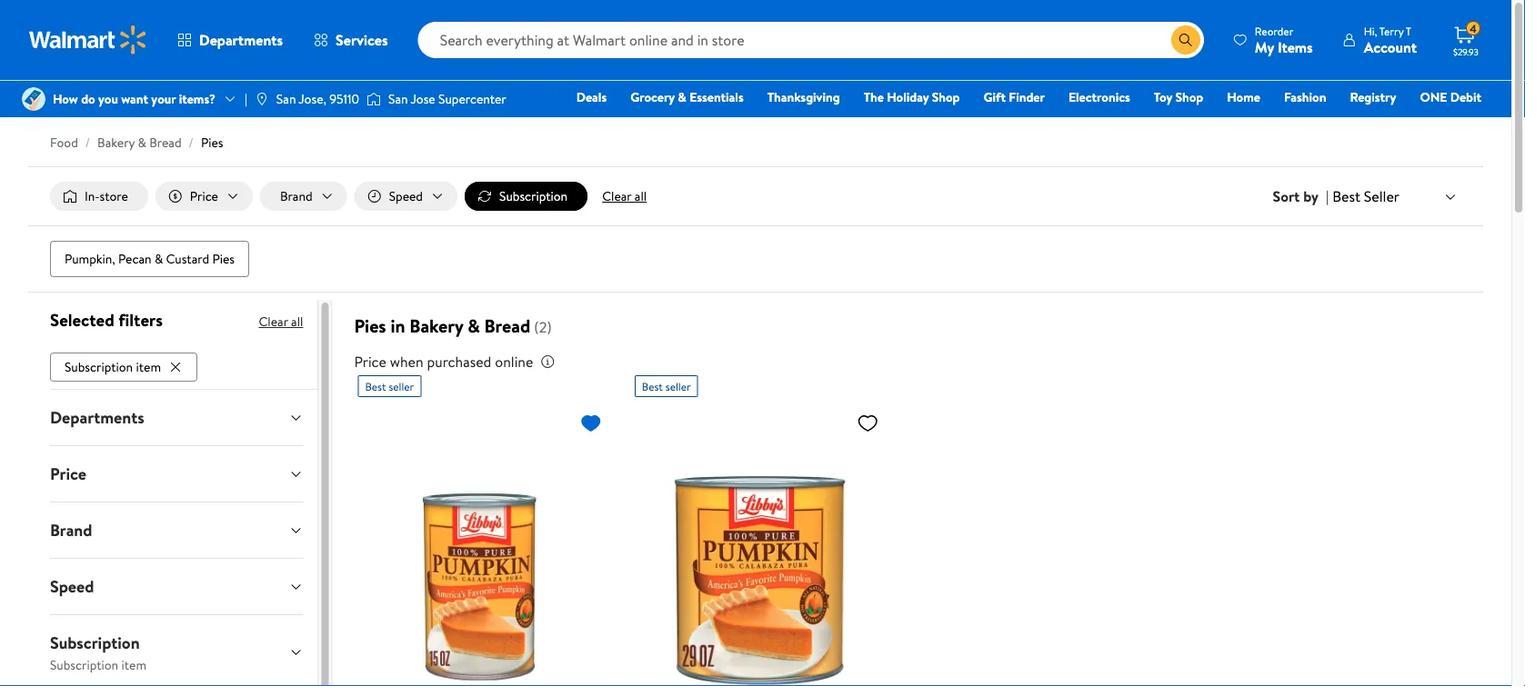 Task type: describe. For each thing, give the bounding box(es) containing it.
my
[[1255, 37, 1274, 57]]

toy shop link
[[1146, 87, 1212, 107]]

home
[[1227, 88, 1261, 106]]

in-store
[[85, 187, 128, 205]]

items
[[1278, 37, 1313, 57]]

hi,
[[1364, 23, 1378, 39]]

grocery & essentials link
[[622, 87, 752, 107]]

items?
[[179, 90, 216, 108]]

electronics link
[[1061, 87, 1139, 107]]

selected
[[50, 308, 114, 332]]

how do you want your items?
[[53, 90, 216, 108]]

departments inside dropdown button
[[50, 406, 144, 429]]

do
[[81, 90, 95, 108]]

in-
[[85, 187, 100, 205]]

gift finder link
[[976, 87, 1053, 107]]

the holiday shop
[[864, 88, 960, 106]]

brand for the bottommost brand dropdown button
[[50, 519, 92, 542]]

subscription tab
[[35, 616, 318, 687]]

& down want
[[138, 134, 146, 151]]

clear search field text image
[[1150, 33, 1164, 47]]

store
[[100, 187, 128, 205]]

deals link
[[568, 87, 615, 107]]

best for libby's 100% pure canned pumpkin all natural no preservatives, 15 oz image
[[365, 379, 386, 394]]

bread for /
[[149, 134, 182, 151]]

grocery & essentials
[[631, 88, 744, 106]]

your
[[151, 90, 176, 108]]

Walmart Site-Wide search field
[[418, 22, 1204, 58]]

departments inside popup button
[[199, 30, 283, 50]]

pumpkin,
[[65, 250, 115, 268]]

grocery
[[631, 88, 675, 106]]

bakery for /
[[97, 134, 135, 151]]

2 / from the left
[[189, 134, 194, 151]]

brand tab
[[35, 503, 318, 558]]

& right grocery
[[678, 88, 687, 106]]

services
[[336, 30, 388, 50]]

sort and filter section element
[[28, 167, 1484, 226]]

subscription for subscription item
[[65, 358, 133, 376]]

deals
[[577, 88, 607, 106]]

1 shop from the left
[[932, 88, 960, 106]]

registry
[[1350, 88, 1397, 106]]

pumpkin, pecan & custard pies
[[65, 250, 235, 268]]

jose,
[[299, 90, 326, 108]]

jose
[[411, 90, 435, 108]]

1 horizontal spatial clear all button
[[595, 182, 654, 211]]

food link
[[50, 134, 78, 151]]

speed tab
[[35, 559, 318, 615]]

clear inside sort and filter section element
[[602, 187, 632, 205]]

1 vertical spatial price
[[354, 352, 387, 372]]

supercenter
[[439, 90, 506, 108]]

& up purchased
[[468, 313, 480, 339]]

applied filters section element
[[50, 308, 163, 332]]

you
[[98, 90, 118, 108]]

$29.93
[[1454, 45, 1479, 58]]

price when purchased online
[[354, 352, 533, 372]]

subscription subscription item
[[50, 632, 146, 674]]

seller
[[1364, 186, 1400, 206]]

2 shop from the left
[[1176, 88, 1204, 106]]

seller for libby's 100% pure canned pumpkin all natural no preservatives, 15 oz image
[[389, 379, 414, 394]]

bread for in
[[484, 313, 531, 339]]

subscription item button
[[50, 353, 197, 382]]

price tab
[[35, 446, 318, 502]]

pies link
[[201, 134, 223, 151]]

one
[[1420, 88, 1448, 106]]

best seller button
[[1329, 185, 1462, 209]]

best seller for libby's 100% pure canned pumpkin all natural no preservatives, 15 oz image
[[365, 379, 414, 394]]

bakery for in
[[410, 313, 463, 339]]

walmart image
[[29, 25, 147, 55]]

best seller
[[1333, 186, 1400, 206]]

95110
[[330, 90, 359, 108]]

reorder my items
[[1255, 23, 1313, 57]]

libby's 100% pure canned pumpkin all natural no preservatives, 15 oz image
[[358, 405, 609, 687]]

1 vertical spatial clear all
[[259, 313, 303, 331]]

by
[[1304, 187, 1319, 207]]

0 vertical spatial speed button
[[354, 182, 458, 211]]

filters
[[118, 308, 163, 332]]

holiday
[[887, 88, 929, 106]]

purchased
[[427, 352, 492, 372]]

t
[[1406, 23, 1412, 39]]

seller for libby's 100% pure canned pumpkin all natural no preservatives, 29 oz image on the bottom of the page
[[666, 379, 691, 394]]

san for san jose supercenter
[[388, 90, 408, 108]]

subscription item list item
[[50, 349, 201, 382]]

hi, terry t account
[[1364, 23, 1417, 57]]

san jose supercenter
[[388, 90, 506, 108]]

san for san jose, 95110
[[276, 90, 296, 108]]

brand button inside sort and filter section element
[[260, 182, 347, 211]]

2 vertical spatial pies
[[354, 313, 386, 339]]

fashion link
[[1276, 87, 1335, 107]]



Task type: locate. For each thing, give the bounding box(es) containing it.
one debit link
[[1412, 87, 1490, 107]]

0 horizontal spatial speed
[[50, 576, 94, 598]]

price inside sort and filter section element
[[190, 187, 218, 205]]

best for libby's 100% pure canned pumpkin all natural no preservatives, 29 oz image on the bottom of the page
[[642, 379, 663, 394]]

1 vertical spatial brand
[[50, 519, 92, 542]]

item down speed tab
[[121, 656, 146, 674]]

bread
[[149, 134, 182, 151], [484, 313, 531, 339]]

1 horizontal spatial speed
[[389, 187, 423, 205]]

brand button
[[260, 182, 347, 211], [35, 503, 318, 558]]

2 vertical spatial price
[[50, 463, 86, 486]]

1 vertical spatial speed
[[50, 576, 94, 598]]

1 horizontal spatial bakery
[[410, 313, 463, 339]]

1 best seller from the left
[[365, 379, 414, 394]]

1 vertical spatial price button
[[35, 446, 318, 502]]

bakery up price when purchased online
[[410, 313, 463, 339]]

walmart+
[[1428, 114, 1482, 131]]

0 vertical spatial pies
[[201, 134, 223, 151]]

subscription for subscription subscription item
[[50, 632, 140, 655]]

reorder
[[1255, 23, 1294, 39]]

0 vertical spatial clear
[[602, 187, 632, 205]]

price button
[[155, 182, 253, 211], [35, 446, 318, 502]]

when
[[390, 352, 424, 372]]

thanksgiving link
[[759, 87, 848, 107]]

all
[[635, 187, 647, 205], [291, 313, 303, 331]]

0 vertical spatial brand button
[[260, 182, 347, 211]]

in
[[391, 313, 405, 339]]

add to favorites list, libby's 100% pure canned pumpkin all natural no preservatives, 29 oz image
[[857, 412, 879, 435]]

| inside sort and filter section element
[[1326, 187, 1329, 207]]

brand
[[280, 187, 313, 205], [50, 519, 92, 542]]

1 horizontal spatial clear
[[602, 187, 632, 205]]

item down filters
[[136, 358, 161, 376]]

pies left in
[[354, 313, 386, 339]]

0 vertical spatial brand
[[280, 187, 313, 205]]

1 vertical spatial item
[[121, 656, 146, 674]]

speed inside tab
[[50, 576, 94, 598]]

1 vertical spatial clear all button
[[259, 308, 303, 337]]

1 san from the left
[[276, 90, 296, 108]]

bakery
[[97, 134, 135, 151], [410, 313, 463, 339]]

search icon image
[[1179, 33, 1193, 47]]

shop right holiday
[[932, 88, 960, 106]]

price button down pies link at top left
[[155, 182, 253, 211]]

1 vertical spatial clear
[[259, 313, 288, 331]]

bakery & bread link
[[97, 134, 182, 151]]

legal information image
[[541, 355, 555, 369]]

pecan
[[118, 250, 152, 268]]

1 horizontal spatial departments
[[199, 30, 283, 50]]

1 horizontal spatial  image
[[255, 92, 269, 106]]

best inside dropdown button
[[1333, 186, 1361, 206]]

1 horizontal spatial bread
[[484, 313, 531, 339]]

 image
[[22, 87, 45, 111], [255, 92, 269, 106]]

pies in bakery & bread (2)
[[354, 313, 552, 339]]

Search search field
[[418, 22, 1204, 58]]

debit
[[1451, 88, 1482, 106]]

0 horizontal spatial best
[[365, 379, 386, 394]]

departments button
[[162, 18, 298, 62]]

2 best seller from the left
[[642, 379, 691, 394]]

1 horizontal spatial best seller
[[642, 379, 691, 394]]

price button down departments dropdown button
[[35, 446, 318, 502]]

1 vertical spatial speed button
[[35, 559, 318, 615]]

bread left (2)
[[484, 313, 531, 339]]

1 horizontal spatial speed button
[[354, 182, 458, 211]]

2 horizontal spatial best
[[1333, 186, 1361, 206]]

1 horizontal spatial price
[[190, 187, 218, 205]]

subscription button
[[465, 182, 588, 211]]

the
[[864, 88, 884, 106]]

brand for brand dropdown button in the sort and filter section element
[[280, 187, 313, 205]]

0 horizontal spatial all
[[291, 313, 303, 331]]

1 horizontal spatial |
[[1326, 187, 1329, 207]]

pies
[[201, 134, 223, 151], [212, 250, 235, 268], [354, 313, 386, 339]]

0 horizontal spatial departments
[[50, 406, 144, 429]]

1 horizontal spatial clear all
[[602, 187, 647, 205]]

0 vertical spatial price
[[190, 187, 218, 205]]

shop
[[932, 88, 960, 106], [1176, 88, 1204, 106]]

food / bakery & bread / pies
[[50, 134, 223, 151]]

all inside sort and filter section element
[[635, 187, 647, 205]]

sort by |
[[1273, 187, 1329, 207]]

/ left pies link at top left
[[189, 134, 194, 151]]

| right by
[[1326, 187, 1329, 207]]

clear all button
[[595, 182, 654, 211], [259, 308, 303, 337]]

departments tab
[[35, 390, 318, 446]]

toy
[[1154, 88, 1173, 106]]

2 seller from the left
[[666, 379, 691, 394]]

1 horizontal spatial best
[[642, 379, 663, 394]]

sort
[[1273, 187, 1300, 207]]

home link
[[1219, 87, 1269, 107]]

brand inside sort and filter section element
[[280, 187, 313, 205]]

0 vertical spatial price button
[[155, 182, 253, 211]]

food
[[50, 134, 78, 151]]

departments up items?
[[199, 30, 283, 50]]

essentials
[[690, 88, 744, 106]]

subscription item
[[65, 358, 161, 376]]

0 horizontal spatial seller
[[389, 379, 414, 394]]

item
[[136, 358, 161, 376], [121, 656, 146, 674]]

departments down subscription item
[[50, 406, 144, 429]]

the holiday shop link
[[856, 87, 968, 107]]

0 horizontal spatial shop
[[932, 88, 960, 106]]

1 horizontal spatial san
[[388, 90, 408, 108]]

1 horizontal spatial shop
[[1176, 88, 1204, 106]]

thanksgiving
[[767, 88, 840, 106]]

pumpkin, pecan & custard pies link
[[50, 241, 249, 278]]

toy shop
[[1154, 88, 1204, 106]]

pies down items?
[[201, 134, 223, 151]]

2 horizontal spatial price
[[354, 352, 387, 372]]

gift
[[984, 88, 1006, 106]]

subscription
[[499, 187, 568, 205], [65, 358, 133, 376], [50, 632, 140, 655], [50, 656, 118, 674]]

brand inside tab
[[50, 519, 92, 542]]

subscription for subscription
[[499, 187, 568, 205]]

0 vertical spatial item
[[136, 358, 161, 376]]

electronics
[[1069, 88, 1131, 106]]

0 horizontal spatial bread
[[149, 134, 182, 151]]

0 vertical spatial all
[[635, 187, 647, 205]]

0 horizontal spatial clear all
[[259, 313, 303, 331]]

how
[[53, 90, 78, 108]]

0 vertical spatial speed
[[389, 187, 423, 205]]

libby's 100% pure canned pumpkin all natural no preservatives, 29 oz image
[[635, 405, 886, 687]]

1 vertical spatial all
[[291, 313, 303, 331]]

1 / from the left
[[85, 134, 90, 151]]

0 horizontal spatial |
[[245, 90, 247, 108]]

registry link
[[1342, 87, 1405, 107]]

0 vertical spatial clear all
[[602, 187, 647, 205]]

item inside the subscription subscription item
[[121, 656, 146, 674]]

|
[[245, 90, 247, 108], [1326, 187, 1329, 207]]

best seller
[[365, 379, 414, 394], [642, 379, 691, 394]]

gift finder
[[984, 88, 1045, 106]]

bakery down you
[[97, 134, 135, 151]]

1 horizontal spatial /
[[189, 134, 194, 151]]

 image left how
[[22, 87, 45, 111]]

0 horizontal spatial clear all button
[[259, 308, 303, 337]]

clear
[[602, 187, 632, 205], [259, 313, 288, 331]]

4
[[1470, 21, 1477, 36]]

&
[[678, 88, 687, 106], [138, 134, 146, 151], [155, 250, 163, 268], [468, 313, 480, 339]]

 image
[[367, 90, 381, 108]]

1 vertical spatial bread
[[484, 313, 531, 339]]

pies right the custard
[[212, 250, 235, 268]]

| right items?
[[245, 90, 247, 108]]

0 vertical spatial bakery
[[97, 134, 135, 151]]

finder
[[1009, 88, 1045, 106]]

subscription inside subscription item button
[[65, 358, 133, 376]]

1 vertical spatial departments
[[50, 406, 144, 429]]

& right pecan
[[155, 250, 163, 268]]

2 san from the left
[[388, 90, 408, 108]]

seller
[[389, 379, 414, 394], [666, 379, 691, 394]]

1 horizontal spatial brand
[[280, 187, 313, 205]]

san left jose
[[388, 90, 408, 108]]

 image for san
[[255, 92, 269, 106]]

custard
[[166, 250, 209, 268]]

account
[[1364, 37, 1417, 57]]

item inside button
[[136, 358, 161, 376]]

in-store button
[[50, 182, 148, 211]]

 image left "jose,"
[[255, 92, 269, 106]]

0 vertical spatial clear all button
[[595, 182, 654, 211]]

1 vertical spatial bakery
[[410, 313, 463, 339]]

price inside tab
[[50, 463, 86, 486]]

1 vertical spatial |
[[1326, 187, 1329, 207]]

best seller for libby's 100% pure canned pumpkin all natural no preservatives, 29 oz image on the bottom of the page
[[642, 379, 691, 394]]

shop right toy
[[1176, 88, 1204, 106]]

bread down 'your'
[[149, 134, 182, 151]]

walmart+ link
[[1419, 113, 1490, 132]]

one debit walmart+
[[1420, 88, 1482, 131]]

1 horizontal spatial seller
[[666, 379, 691, 394]]

san jose, 95110
[[276, 90, 359, 108]]

0 vertical spatial bread
[[149, 134, 182, 151]]

want
[[121, 90, 148, 108]]

 image for how
[[22, 87, 45, 111]]

speed button
[[354, 182, 458, 211], [35, 559, 318, 615]]

0 horizontal spatial best seller
[[365, 379, 414, 394]]

1 seller from the left
[[389, 379, 414, 394]]

0 horizontal spatial  image
[[22, 87, 45, 111]]

san left "jose,"
[[276, 90, 296, 108]]

1 horizontal spatial all
[[635, 187, 647, 205]]

fashion
[[1284, 88, 1327, 106]]

0 vertical spatial |
[[245, 90, 247, 108]]

0 horizontal spatial san
[[276, 90, 296, 108]]

subscription inside subscription button
[[499, 187, 568, 205]]

selected filters
[[50, 308, 163, 332]]

san
[[276, 90, 296, 108], [388, 90, 408, 108]]

terry
[[1380, 23, 1404, 39]]

0 horizontal spatial price
[[50, 463, 86, 486]]

0 horizontal spatial /
[[85, 134, 90, 151]]

(2)
[[534, 318, 552, 338]]

services button
[[298, 18, 404, 62]]

0 horizontal spatial brand
[[50, 519, 92, 542]]

0 horizontal spatial speed button
[[35, 559, 318, 615]]

clear all
[[602, 187, 647, 205], [259, 313, 303, 331]]

1 vertical spatial brand button
[[35, 503, 318, 558]]

departments button
[[35, 390, 318, 446]]

0 horizontal spatial clear
[[259, 313, 288, 331]]

0 horizontal spatial bakery
[[97, 134, 135, 151]]

0 vertical spatial departments
[[199, 30, 283, 50]]

online
[[495, 352, 533, 372]]

1 vertical spatial pies
[[212, 250, 235, 268]]

clear all inside sort and filter section element
[[602, 187, 647, 205]]

speed inside sort and filter section element
[[389, 187, 423, 205]]

remove from favorites list, libby's 100% pure canned pumpkin all natural no preservatives, 15 oz image
[[580, 412, 602, 435]]

/ right food link
[[85, 134, 90, 151]]



Task type: vqa. For each thing, say whether or not it's contained in the screenshot.
top 'speed' dropdown button
yes



